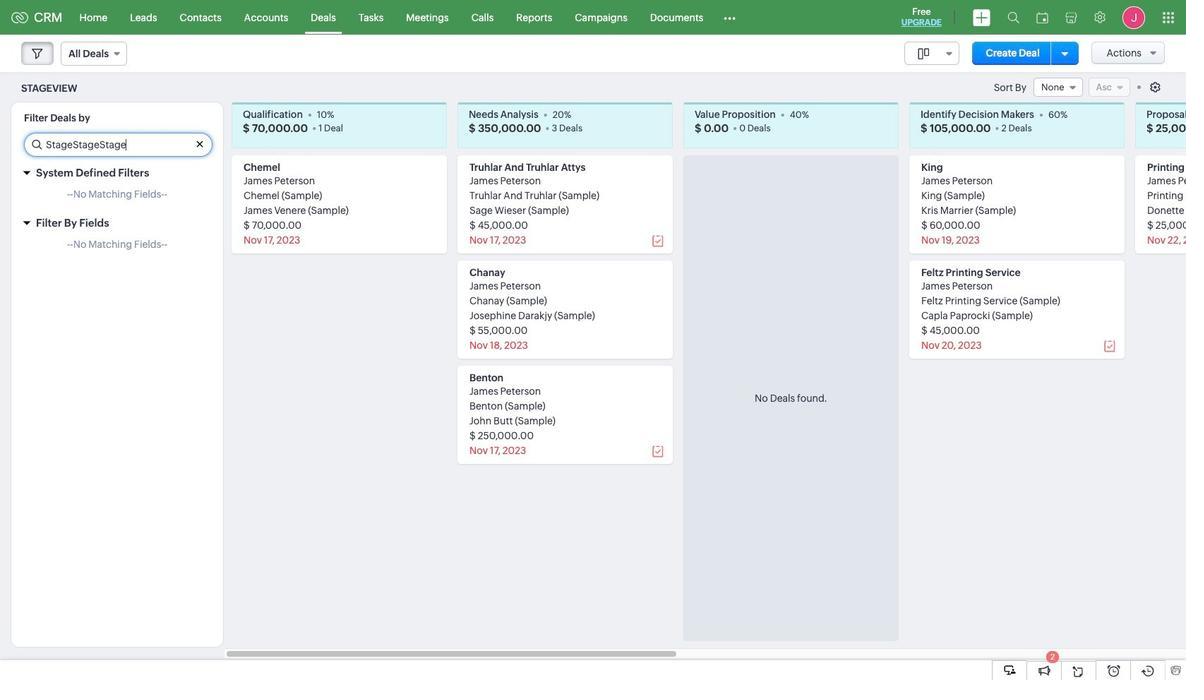 Task type: vqa. For each thing, say whether or not it's contained in the screenshot.
Contacts image
no



Task type: describe. For each thing, give the bounding box(es) containing it.
profile element
[[1114, 0, 1154, 34]]

size image
[[918, 47, 929, 60]]

search image
[[1008, 11, 1020, 23]]

profile image
[[1123, 6, 1146, 29]]

calendar image
[[1037, 12, 1049, 23]]

Other Modules field
[[715, 6, 745, 29]]



Task type: locate. For each thing, give the bounding box(es) containing it.
1 region from the top
[[11, 185, 223, 210]]

None field
[[61, 42, 127, 66], [905, 42, 960, 65], [1034, 78, 1083, 97], [61, 42, 127, 66], [1034, 78, 1083, 97]]

2 region from the top
[[11, 235, 223, 261]]

create menu image
[[973, 9, 991, 26]]

none field "size"
[[905, 42, 960, 65]]

1 vertical spatial region
[[11, 235, 223, 261]]

Search text field
[[25, 133, 212, 156]]

logo image
[[11, 12, 28, 23]]

search element
[[999, 0, 1028, 35]]

region
[[11, 185, 223, 210], [11, 235, 223, 261]]

0 vertical spatial region
[[11, 185, 223, 210]]

create menu element
[[965, 0, 999, 34]]



